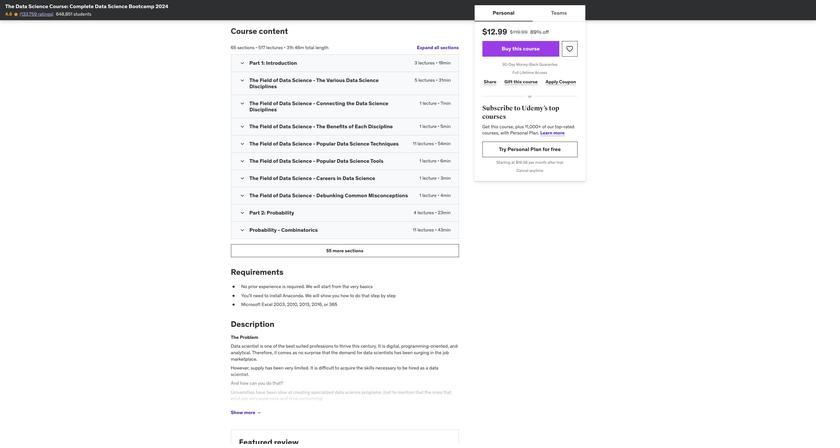Task type: locate. For each thing, give the bounding box(es) containing it.
how down from at the left bottom of page
[[341, 293, 349, 299]]

1 horizontal spatial it
[[378, 344, 381, 350]]

will
[[314, 284, 320, 290], [313, 293, 320, 299]]

field for the field of data science - careers in data science
[[260, 175, 272, 182]]

11 left 54min
[[413, 141, 417, 147]]

1 vertical spatial more
[[333, 248, 344, 254]]

try personal plan for free link
[[483, 142, 578, 157]]

lecture for the field of data science - popular data science tools
[[423, 158, 437, 164]]

1 down 11 lectures • 54min
[[420, 158, 422, 164]]

personal down plus on the right of the page
[[511, 130, 528, 136]]

4 small image from the top
[[239, 210, 246, 217]]

1 vertical spatial disciplines
[[250, 106, 277, 113]]

lecture left 4min
[[423, 193, 437, 199]]

0 horizontal spatial more
[[244, 410, 256, 416]]

7 field from the top
[[260, 192, 272, 199]]

0 vertical spatial part
[[250, 60, 260, 66]]

popular down the field of data science - the benefits of each discipline
[[317, 141, 336, 147]]

part left 1:
[[250, 60, 260, 66]]

0 vertical spatial difficult
[[319, 366, 334, 371]]

this inside get this course, plus 11,000+ of our top-rated courses, with personal plan.
[[491, 124, 499, 130]]

small image for part 1: introduction
[[239, 60, 246, 66]]

the field of data science - popular data science tools
[[250, 158, 384, 164]]

0 vertical spatial 11
[[413, 141, 417, 147]]

0 horizontal spatial a
[[291, 405, 294, 411]]

will for start
[[314, 284, 320, 290]]

1 vertical spatial part
[[250, 210, 260, 216]]

sections inside 55 more sections button
[[345, 248, 364, 254]]

lectures right 5
[[419, 77, 435, 83]]

course content
[[231, 26, 288, 36]]

this inside button
[[513, 45, 522, 52]]

3 xsmall image from the top
[[231, 302, 236, 308]]

small image for part 2: probability
[[239, 210, 246, 217]]

teams button
[[533, 5, 586, 21]]

lectures down 4 lectures • 23min
[[418, 227, 434, 233]]

1 small image from the top
[[239, 60, 246, 66]]

courses down subscribe
[[483, 113, 506, 121]]

• left 31h 46m
[[284, 45, 286, 50]]

it left comes
[[274, 350, 277, 356]]

0 vertical spatial course
[[523, 45, 540, 52]]

2 part from the top
[[250, 210, 260, 216]]

do inside the problem data scientist is one of the best suited professions to thrive this century. it is digital, programming-oriented, and analytical. therefore, it comes as no surprise that the demand for data scientists has been surging in the job marketplace. however, supply has been very limited. it is difficult to acquire the skills necessary to be hired as a data scientist. and how can you do that? universities have been slow at creating specialized data science programs. (not to mention that the ones that exist are very expensive and time consuming) most online courses focus on a specific topic and it is difficult to understand how the skill they teach fit in the complete picture
[[267, 381, 272, 387]]

students
[[74, 11, 91, 17]]

the field of data science - the benefits of each discipline
[[250, 123, 393, 130]]

no
[[298, 350, 304, 356]]

at inside the problem data scientist is one of the best suited professions to thrive this century. it is digital, programming-oriented, and analytical. therefore, it comes as no surprise that the demand for data scientists has been surging in the job marketplace. however, supply has been very limited. it is difficult to acquire the skills necessary to be hired as a data scientist. and how can you do that? universities have been slow at creating specialized data science programs. (not to mention that the ones that exist are very expensive and time consuming) most online courses focus on a specific topic and it is difficult to understand how the skill they teach fit in the complete picture
[[288, 390, 292, 396]]

0 horizontal spatial at
[[288, 390, 292, 396]]

• for probability - combinatorics
[[435, 227, 437, 233]]

do
[[356, 293, 361, 299], [267, 381, 272, 387]]

1 disciplines from the top
[[250, 83, 277, 90]]

plan.
[[530, 130, 540, 136]]

for left free
[[543, 146, 550, 153]]

it up the scientists
[[378, 344, 381, 350]]

data
[[16, 3, 27, 9], [95, 3, 107, 9], [279, 77, 291, 83], [346, 77, 358, 83], [279, 100, 291, 107], [356, 100, 368, 107], [279, 123, 291, 130], [279, 141, 291, 147], [337, 141, 349, 147], [279, 158, 291, 164], [337, 158, 349, 164], [279, 175, 291, 182], [343, 175, 354, 182], [279, 192, 291, 199], [231, 344, 241, 350]]

lecture for the field of data science - careers in data science
[[423, 176, 437, 181]]

1 vertical spatial do
[[267, 381, 272, 387]]

at left $16.58
[[512, 160, 515, 165]]

- for the field of data science - the various data science disciplines
[[313, 77, 315, 83]]

that down professions
[[322, 350, 330, 356]]

1 for the field of data science - connecting the data science disciplines
[[420, 100, 422, 106]]

2 horizontal spatial sections
[[441, 45, 459, 51]]

disciplines inside the field of data science - connecting the data science disciplines
[[250, 106, 277, 113]]

2003,
[[274, 302, 286, 308]]

• left 54min
[[435, 141, 437, 147]]

0 vertical spatial for
[[543, 146, 550, 153]]

sections inside expand all sections dropdown button
[[441, 45, 459, 51]]

365
[[329, 302, 338, 308]]

2 horizontal spatial and
[[450, 344, 458, 350]]

the left demand
[[331, 350, 338, 356]]

2 field from the top
[[260, 100, 272, 107]]

this
[[513, 45, 522, 52], [514, 79, 522, 85], [491, 124, 499, 130], [352, 344, 360, 350]]

2 course from the top
[[523, 79, 538, 85]]

1 horizontal spatial as
[[420, 366, 425, 371]]

as left no
[[293, 350, 297, 356]]

anytime
[[530, 168, 544, 173]]

1 vertical spatial very
[[285, 366, 293, 371]]

xsmall image left no
[[231, 284, 236, 290]]

disciplines inside the field of data science - the various data science disciplines
[[250, 83, 277, 90]]

buy this course button
[[483, 41, 560, 57]]

1 horizontal spatial courses
[[483, 113, 506, 121]]

• left 43min
[[435, 227, 437, 233]]

gift this course
[[505, 79, 538, 85]]

of inside get this course, plus 11,000+ of our top-rated courses, with personal plan.
[[543, 124, 547, 130]]

- inside the field of data science - the various data science disciplines
[[313, 77, 315, 83]]

4 small image from the top
[[239, 124, 246, 130]]

lectures left 54min
[[418, 141, 434, 147]]

courses inside subscribe to udemy's top courses
[[483, 113, 506, 121]]

1 horizontal spatial more
[[333, 248, 344, 254]]

popular
[[317, 141, 336, 147], [317, 158, 336, 164]]

do down basics
[[356, 293, 361, 299]]

length
[[316, 45, 329, 50]]

1 vertical spatial popular
[[317, 158, 336, 164]]

this for get
[[491, 124, 499, 130]]

part left 2:
[[250, 210, 260, 216]]

very
[[351, 284, 359, 290], [285, 366, 293, 371], [249, 396, 258, 402]]

required.
[[287, 284, 305, 290]]

sections right "65"
[[238, 45, 255, 50]]

2 horizontal spatial data
[[430, 366, 439, 371]]

course inside button
[[523, 45, 540, 52]]

1 up 4 lectures • 23min
[[420, 193, 422, 199]]

1 horizontal spatial for
[[543, 146, 550, 153]]

1 vertical spatial 11
[[413, 227, 417, 233]]

the field of data science - connecting the data science disciplines
[[250, 100, 389, 113]]

the
[[5, 3, 14, 9], [250, 77, 259, 83], [316, 77, 326, 83], [250, 100, 259, 107], [250, 123, 259, 130], [316, 123, 326, 130], [250, 141, 259, 147], [250, 158, 259, 164], [250, 175, 259, 182], [250, 192, 259, 199], [231, 335, 239, 341]]

that right mention at the bottom of page
[[416, 390, 424, 396]]

1 down '1 lecture • 6min'
[[420, 176, 422, 181]]

field for the field of data science - the benefits of each discipline
[[260, 123, 272, 130]]

has
[[395, 350, 402, 356], [265, 366, 273, 371]]

is up the therefore,
[[260, 344, 263, 350]]

1 vertical spatial for
[[357, 350, 363, 356]]

for down the century.
[[357, 350, 363, 356]]

anaconda.
[[283, 293, 304, 299]]

• left 517
[[256, 45, 257, 50]]

- up the field of data science - careers in data science
[[313, 158, 315, 164]]

1 horizontal spatial you
[[333, 293, 340, 299]]

0 vertical spatial do
[[356, 293, 361, 299]]

that
[[362, 293, 370, 299], [322, 350, 330, 356], [416, 390, 424, 396], [444, 390, 452, 396]]

in right fit
[[440, 405, 443, 411]]

you'll
[[241, 293, 252, 299]]

- up the field of data science - popular data science techniques on the top left of the page
[[313, 123, 315, 130]]

6 field from the top
[[260, 175, 272, 182]]

probability - combinatorics
[[250, 227, 318, 234]]

has down digital,
[[395, 350, 402, 356]]

supply
[[251, 366, 264, 371]]

11 lectures • 54min
[[413, 141, 451, 147]]

1 11 from the top
[[413, 141, 417, 147]]

disciplines for the field of data science - connecting the data science disciplines
[[250, 106, 277, 113]]

0 vertical spatial or
[[529, 94, 532, 99]]

lectures right the 3
[[419, 60, 435, 66]]

- inside the field of data science - connecting the data science disciplines
[[313, 100, 315, 107]]

2 popular from the top
[[317, 158, 336, 164]]

• left 19min
[[436, 60, 438, 66]]

2 xsmall image from the top
[[231, 293, 236, 299]]

• left 31min on the right
[[436, 77, 438, 83]]

2 step from the left
[[387, 293, 396, 299]]

this right the gift
[[514, 79, 522, 85]]

0 vertical spatial will
[[314, 284, 320, 290]]

the right connecting
[[347, 100, 355, 107]]

0 vertical spatial as
[[293, 350, 297, 356]]

small image
[[239, 60, 246, 66], [239, 77, 246, 84], [239, 100, 246, 107], [239, 124, 246, 130], [239, 176, 246, 182]]

1 vertical spatial you
[[258, 381, 265, 387]]

lecture left 5min
[[423, 124, 437, 130]]

3 small image from the top
[[239, 100, 246, 107]]

small image for the field of data science - debunking common misconceptions
[[239, 193, 246, 199]]

field for the field of data science - popular data science tools
[[260, 158, 272, 164]]

1 horizontal spatial at
[[512, 160, 515, 165]]

0 horizontal spatial you
[[258, 381, 265, 387]]

with
[[501, 130, 510, 136]]

5 small image from the top
[[239, 176, 246, 182]]

how left can
[[240, 381, 249, 387]]

this right the thrive
[[352, 344, 360, 350]]

lecture left 7min
[[423, 100, 437, 106]]

1 vertical spatial difficult
[[340, 405, 355, 411]]

5 small image from the top
[[239, 227, 246, 234]]

suited
[[296, 344, 309, 350]]

difficult
[[319, 366, 334, 371], [340, 405, 355, 411]]

we for anaconda.
[[305, 293, 312, 299]]

in right careers
[[337, 175, 342, 182]]

2 vertical spatial been
[[267, 390, 277, 396]]

this right buy
[[513, 45, 522, 52]]

courses up picture
[[256, 405, 272, 411]]

of
[[273, 77, 278, 83], [273, 100, 278, 107], [273, 123, 278, 130], [349, 123, 354, 130], [543, 124, 547, 130], [273, 141, 278, 147], [273, 158, 278, 164], [273, 175, 278, 182], [273, 192, 278, 199], [273, 344, 277, 350]]

personal inside "link"
[[508, 146, 530, 153]]

do left that?
[[267, 381, 272, 387]]

55 more sections
[[327, 248, 364, 254]]

2 vertical spatial xsmall image
[[231, 302, 236, 308]]

data left science
[[335, 390, 344, 396]]

how down (not
[[386, 405, 394, 411]]

we
[[306, 284, 313, 290], [305, 293, 312, 299]]

54min
[[438, 141, 451, 147]]

step left by
[[371, 293, 380, 299]]

small image for the field of data science - the benefits of each discipline
[[239, 124, 246, 130]]

it right topic
[[332, 405, 334, 411]]

most
[[231, 405, 241, 411]]

we down no prior experience is required. we will start from the very basics
[[305, 293, 312, 299]]

it right limited.
[[311, 366, 314, 371]]

get
[[483, 124, 490, 130]]

5 lectures • 31min
[[415, 77, 451, 83]]

the inside the problem data scientist is one of the best suited professions to thrive this century. it is digital, programming-oriented, and analytical. therefore, it comes as no surprise that the demand for data scientists has been surging in the job marketplace. however, supply has been very limited. it is difficult to acquire the skills necessary to be hired as a data scientist. and how can you do that? universities have been slow at creating specialized data science programs. (not to mention that the ones that exist are very expensive and time consuming) most online courses focus on a specific topic and it is difficult to understand how the skill they teach fit in the complete picture
[[231, 335, 239, 341]]

digital,
[[387, 344, 401, 350]]

to right (not
[[393, 390, 397, 396]]

more inside "button"
[[244, 410, 256, 416]]

this up courses,
[[491, 124, 499, 130]]

31h 46m
[[287, 45, 304, 50]]

personal up $16.58
[[508, 146, 530, 153]]

learn
[[541, 130, 553, 136]]

0 vertical spatial you
[[333, 293, 340, 299]]

4 lectures • 23min
[[414, 210, 451, 216]]

field inside the field of data science - connecting the data science disciplines
[[260, 100, 272, 107]]

2 small image from the top
[[239, 77, 246, 84]]

probability down 2:
[[250, 227, 277, 234]]

2 small image from the top
[[239, 158, 246, 165]]

sections
[[238, 45, 255, 50], [441, 45, 459, 51], [345, 248, 364, 254]]

• for the field of data science - careers in data science
[[438, 176, 440, 181]]

analytical.
[[231, 350, 251, 356]]

2 horizontal spatial in
[[440, 405, 443, 411]]

0 horizontal spatial courses
[[256, 405, 272, 411]]

expand all sections
[[417, 45, 459, 51]]

course for buy this course
[[523, 45, 540, 52]]

0 horizontal spatial do
[[267, 381, 272, 387]]

small image for probability - combinatorics
[[239, 227, 246, 234]]

online
[[242, 405, 255, 411]]

1 part from the top
[[250, 60, 260, 66]]

0 vertical spatial data
[[364, 350, 373, 356]]

2 horizontal spatial how
[[386, 405, 394, 411]]

debunking
[[317, 192, 344, 199]]

and right topic
[[323, 405, 331, 411]]

the inside the field of data science - connecting the data science disciplines
[[347, 100, 355, 107]]

course for gift this course
[[523, 79, 538, 85]]

0 horizontal spatial data
[[335, 390, 344, 396]]

0 horizontal spatial for
[[357, 350, 363, 356]]

2 horizontal spatial more
[[554, 130, 565, 136]]

connecting
[[317, 100, 345, 107]]

apply coupon
[[546, 79, 577, 85]]

to left the thrive
[[335, 344, 339, 350]]

- left careers
[[313, 175, 315, 182]]

can
[[250, 381, 257, 387]]

necessary
[[376, 366, 396, 371]]

slow
[[278, 390, 287, 396]]

- up the field of data science - popular data science tools
[[313, 141, 315, 147]]

5 field from the top
[[260, 158, 272, 164]]

data down the century.
[[364, 350, 373, 356]]

3 field from the top
[[260, 123, 272, 130]]

more inside button
[[333, 248, 344, 254]]

very right the are
[[249, 396, 258, 402]]

2 disciplines from the top
[[250, 106, 277, 113]]

sections right 55 on the left bottom
[[345, 248, 364, 254]]

1 vertical spatial how
[[240, 381, 249, 387]]

small image
[[239, 141, 246, 147], [239, 158, 246, 165], [239, 193, 246, 199], [239, 210, 246, 217], [239, 227, 246, 234]]

1 small image from the top
[[239, 141, 246, 147]]

• for part 1: introduction
[[436, 60, 438, 66]]

0 vertical spatial has
[[395, 350, 402, 356]]

difficult down surprise
[[319, 366, 334, 371]]

in down oriented,
[[431, 350, 434, 356]]

xsmall image for no
[[231, 284, 236, 290]]

been up expensive
[[267, 390, 277, 396]]

plan
[[531, 146, 542, 153]]

1 horizontal spatial a
[[426, 366, 429, 371]]

course
[[523, 45, 540, 52], [523, 79, 538, 85]]

of inside the field of data science - connecting the data science disciplines
[[273, 100, 278, 107]]

gift
[[505, 79, 513, 85]]

3 small image from the top
[[239, 193, 246, 199]]

0 vertical spatial and
[[450, 344, 458, 350]]

1 vertical spatial in
[[431, 350, 434, 356]]

• left 23min
[[435, 210, 437, 216]]

1 horizontal spatial sections
[[345, 248, 364, 254]]

will up the you'll need to install anaconda. we will show you how to do that step by step
[[314, 284, 320, 290]]

0 vertical spatial disciplines
[[250, 83, 277, 90]]

need
[[253, 293, 264, 299]]

personal up the $12.99
[[493, 10, 515, 16]]

1 vertical spatial personal
[[511, 130, 528, 136]]

lectures for the field of data science - popular data science techniques
[[418, 141, 434, 147]]

day
[[509, 62, 516, 67]]

lecture for the field of data science - debunking common misconceptions
[[423, 193, 437, 199]]

at inside starting at $16.58 per month after trial cancel anytime
[[512, 160, 515, 165]]

- left debunking
[[313, 192, 315, 199]]

data inside the problem data scientist is one of the best suited professions to thrive this century. it is digital, programming-oriented, and analytical. therefore, it comes as no surprise that the demand for data scientists has been surging in the job marketplace. however, supply has been very limited. it is difficult to acquire the skills necessary to be hired as a data scientist. and how can you do that? universities have been slow at creating specialized data science programs. (not to mention that the ones that exist are very expensive and time consuming) most online courses focus on a specific topic and it is difficult to understand how the skill they teach fit in the complete picture
[[231, 344, 241, 350]]

- left the various
[[313, 77, 315, 83]]

to right need
[[265, 293, 269, 299]]

of inside the field of data science - the various data science disciplines
[[273, 77, 278, 83]]

$12.99
[[483, 27, 508, 37]]

share button
[[483, 76, 498, 89]]

1 horizontal spatial step
[[387, 293, 396, 299]]

that right ones
[[444, 390, 452, 396]]

small image for the field of data science - popular data science tools
[[239, 158, 246, 165]]

- for the field of data science - debunking common misconceptions
[[313, 192, 315, 199]]

2 vertical spatial and
[[323, 405, 331, 411]]

1 vertical spatial it
[[332, 405, 334, 411]]

xsmall image
[[231, 284, 236, 290], [231, 293, 236, 299], [231, 302, 236, 308]]

will up 2016,
[[313, 293, 320, 299]]

very left limited.
[[285, 366, 293, 371]]

1 vertical spatial we
[[305, 293, 312, 299]]

1 vertical spatial been
[[274, 366, 284, 371]]

1 vertical spatial will
[[313, 293, 320, 299]]

1 xsmall image from the top
[[231, 284, 236, 290]]

•
[[256, 45, 257, 50], [284, 45, 286, 50], [436, 60, 438, 66], [436, 77, 438, 83], [438, 100, 440, 106], [438, 124, 440, 130], [435, 141, 437, 147], [438, 158, 440, 164], [438, 176, 440, 181], [438, 193, 440, 199], [435, 210, 437, 216], [435, 227, 437, 233]]

0 horizontal spatial it
[[311, 366, 314, 371]]

field inside the field of data science - the various data science disciplines
[[260, 77, 272, 83]]

you right can
[[258, 381, 265, 387]]

been down programming-
[[403, 350, 413, 356]]

0 vertical spatial popular
[[317, 141, 336, 147]]

1 vertical spatial courses
[[256, 405, 272, 411]]

1 vertical spatial or
[[324, 302, 328, 308]]

1 vertical spatial xsmall image
[[231, 293, 236, 299]]

0 vertical spatial it
[[274, 350, 277, 356]]

tab list
[[475, 5, 586, 22]]

xsmall image for you'll
[[231, 293, 236, 299]]

how
[[341, 293, 349, 299], [240, 381, 249, 387], [386, 405, 394, 411]]

1 vertical spatial at
[[288, 390, 292, 396]]

expand
[[417, 45, 434, 51]]

1 popular from the top
[[317, 141, 336, 147]]

the field of data science - careers in data science
[[250, 175, 375, 182]]

a right on
[[291, 405, 294, 411]]

0 vertical spatial at
[[512, 160, 515, 165]]

- for the field of data science - popular data science techniques
[[313, 141, 315, 147]]

this for buy
[[513, 45, 522, 52]]

a right hired
[[426, 366, 429, 371]]

comes
[[278, 350, 292, 356]]

0 horizontal spatial and
[[280, 396, 288, 402]]

1 course from the top
[[523, 45, 540, 52]]

1 vertical spatial as
[[420, 366, 425, 371]]

2 vertical spatial more
[[244, 410, 256, 416]]

course down the 'lifetime'
[[523, 79, 538, 85]]

1 field from the top
[[260, 77, 272, 83]]

2013,
[[300, 302, 311, 308]]

probability
[[267, 210, 294, 216], [250, 227, 277, 234]]

89%
[[531, 29, 542, 35]]

2 11 from the top
[[413, 227, 417, 233]]

lectures for part 1: introduction
[[419, 60, 435, 66]]

43min
[[438, 227, 451, 233]]

0 vertical spatial probability
[[267, 210, 294, 216]]

$12.99 $119.99 89% off
[[483, 27, 549, 37]]

1 horizontal spatial or
[[529, 94, 532, 99]]

11 for probability - combinatorics
[[413, 227, 417, 233]]

65
[[231, 45, 236, 50]]

of for the field of data science - popular data science techniques
[[273, 141, 278, 147]]

will for show
[[313, 293, 320, 299]]

• left the 3min
[[438, 176, 440, 181]]

517
[[259, 45, 265, 50]]

0 vertical spatial we
[[306, 284, 313, 290]]

personal
[[493, 10, 515, 16], [511, 130, 528, 136], [508, 146, 530, 153]]

1 horizontal spatial do
[[356, 293, 361, 299]]

part 2: probability
[[250, 210, 294, 216]]

1 horizontal spatial very
[[285, 366, 293, 371]]

of for the field of data science - popular data science tools
[[273, 158, 278, 164]]

scientists
[[374, 350, 393, 356]]

7min
[[441, 100, 451, 106]]

the left the skills
[[357, 366, 363, 371]]

more for 55
[[333, 248, 344, 254]]

1 vertical spatial probability
[[250, 227, 277, 234]]

- for the field of data science - popular data science tools
[[313, 158, 315, 164]]

of for the field of data science - careers in data science
[[273, 175, 278, 182]]

in
[[337, 175, 342, 182], [431, 350, 434, 356], [440, 405, 443, 411]]

4 field from the top
[[260, 141, 272, 147]]

difficult down science
[[340, 405, 355, 411]]

small image for the field of data science - the various data science disciplines
[[239, 77, 246, 84]]

1 horizontal spatial difficult
[[340, 405, 355, 411]]

the field of data science - debunking common misconceptions
[[250, 192, 408, 199]]

xsmall image left microsoft
[[231, 302, 236, 308]]

0 horizontal spatial step
[[371, 293, 380, 299]]

1 horizontal spatial how
[[341, 293, 349, 299]]

to left understand
[[356, 405, 360, 411]]

starting at $16.58 per month after trial cancel anytime
[[497, 160, 564, 173]]

common
[[345, 192, 368, 199]]

job
[[443, 350, 449, 356]]

or
[[529, 94, 532, 99], [324, 302, 328, 308]]

2 vertical spatial personal
[[508, 146, 530, 153]]

• left 4min
[[438, 193, 440, 199]]

1 left 7min
[[420, 100, 422, 106]]

1 up 11 lectures • 54min
[[420, 124, 422, 130]]

tools
[[371, 158, 384, 164]]

31min
[[439, 77, 451, 83]]

xsmall image left "you'll"
[[231, 293, 236, 299]]



Task type: describe. For each thing, give the bounding box(es) containing it.
• for the field of data science - popular data science techniques
[[435, 141, 437, 147]]

0 vertical spatial been
[[403, 350, 413, 356]]

lectures for probability - combinatorics
[[418, 227, 434, 233]]

of inside the problem data scientist is one of the best suited professions to thrive this century. it is digital, programming-oriented, and analytical. therefore, it comes as no surprise that the demand for data scientists has been surging in the job marketplace. however, supply has been very limited. it is difficult to acquire the skills necessary to be hired as a data scientist. and how can you do that? universities have been slow at creating specialized data science programs. (not to mention that the ones that exist are very expensive and time consuming) most online courses focus on a specific topic and it is difficult to understand how the skill they teach fit in the complete picture
[[273, 344, 277, 350]]

more for learn
[[554, 130, 565, 136]]

top
[[549, 104, 560, 113]]

to left the be
[[397, 366, 402, 371]]

popular for tools
[[317, 158, 336, 164]]

for inside the problem data scientist is one of the best suited professions to thrive this century. it is digital, programming-oriented, and analytical. therefore, it comes as no surprise that the demand for data scientists has been surging in the job marketplace. however, supply has been very limited. it is difficult to acquire the skills necessary to be hired as a data scientist. and how can you do that? universities have been slow at creating specialized data science programs. (not to mention that the ones that exist are very expensive and time consuming) most online courses focus on a specific topic and it is difficult to understand how the skill they teach fit in the complete picture
[[357, 350, 363, 356]]

1 horizontal spatial in
[[431, 350, 434, 356]]

xsmall image for microsoft
[[231, 302, 236, 308]]

1 horizontal spatial has
[[395, 350, 402, 356]]

of for the field of data science - debunking common misconceptions
[[273, 192, 278, 199]]

30-day money-back guarantee full lifetime access
[[503, 62, 558, 75]]

one
[[265, 344, 272, 350]]

- for the field of data science - careers in data science
[[313, 175, 315, 182]]

1 step from the left
[[371, 293, 380, 299]]

rated
[[564, 124, 575, 130]]

the up comes
[[278, 344, 285, 350]]

description
[[231, 320, 275, 330]]

personal inside get this course, plus 11,000+ of our top-rated courses, with personal plan.
[[511, 130, 528, 136]]

course:
[[49, 3, 68, 9]]

2 vertical spatial in
[[440, 405, 443, 411]]

techniques
[[371, 141, 399, 147]]

to left the acquire
[[335, 366, 339, 371]]

you'll need to install anaconda. we will show you how to do that step by step
[[241, 293, 396, 299]]

lectures for the field of data science - the various data science disciplines
[[419, 77, 435, 83]]

small image for the field of data science - careers in data science
[[239, 176, 246, 182]]

0 vertical spatial a
[[426, 366, 429, 371]]

that down basics
[[362, 293, 370, 299]]

of for the field of data science - connecting the data science disciplines
[[273, 100, 278, 107]]

• for the field of data science - debunking common misconceptions
[[438, 193, 440, 199]]

0 horizontal spatial or
[[324, 302, 328, 308]]

2 vertical spatial very
[[249, 396, 258, 402]]

to inside subscribe to udemy's top courses
[[514, 104, 521, 113]]

tab list containing personal
[[475, 5, 586, 22]]

complete
[[70, 3, 94, 9]]

expand all sections button
[[417, 41, 459, 54]]

show more
[[231, 410, 256, 416]]

century.
[[361, 344, 377, 350]]

oriented,
[[431, 344, 449, 350]]

specialized
[[311, 390, 334, 396]]

2:
[[261, 210, 266, 216]]

guarantee
[[540, 62, 558, 67]]

is right limited.
[[315, 366, 318, 371]]

• for the field of data science - the various data science disciplines
[[436, 77, 438, 83]]

part for part 2: probability
[[250, 210, 260, 216]]

lecture for the field of data science - the benefits of each discipline
[[423, 124, 437, 130]]

is right topic
[[336, 405, 339, 411]]

is up the scientists
[[382, 344, 386, 350]]

1 horizontal spatial and
[[323, 405, 331, 411]]

the left skill at the bottom of the page
[[395, 405, 402, 411]]

the right fit
[[444, 405, 451, 411]]

the field of data science - the various data science disciplines
[[250, 77, 379, 90]]

no
[[241, 284, 247, 290]]

lectures right 517
[[267, 45, 283, 50]]

2 vertical spatial data
[[335, 390, 344, 396]]

2 vertical spatial how
[[386, 405, 394, 411]]

starting
[[497, 160, 511, 165]]

small image for the field of data science - connecting the data science disciplines
[[239, 100, 246, 107]]

misconceptions
[[369, 192, 408, 199]]

personal button
[[475, 5, 533, 21]]

is left required.
[[283, 284, 286, 290]]

each
[[355, 123, 367, 130]]

we for required.
[[306, 284, 313, 290]]

55
[[327, 248, 332, 254]]

0 vertical spatial it
[[378, 344, 381, 350]]

field for the field of data science - popular data science techniques
[[260, 141, 272, 147]]

1 for the field of data science - debunking common misconceptions
[[420, 193, 422, 199]]

focus
[[273, 405, 284, 411]]

consuming)
[[299, 396, 323, 402]]

after
[[548, 160, 556, 165]]

expensive
[[259, 396, 279, 402]]

that?
[[273, 381, 283, 387]]

1 vertical spatial data
[[430, 366, 439, 371]]

648,851
[[56, 11, 72, 17]]

3 lectures • 19min
[[415, 60, 451, 66]]

share
[[484, 79, 497, 85]]

buy
[[502, 45, 512, 52]]

coupon
[[560, 79, 577, 85]]

1 for the field of data science - popular data science tools
[[420, 158, 422, 164]]

• for the field of data science - connecting the data science disciplines
[[438, 100, 440, 106]]

lecture for the field of data science - connecting the data science disciplines
[[423, 100, 437, 106]]

1 lecture • 3min
[[420, 176, 451, 181]]

udemy's
[[522, 104, 548, 113]]

1 vertical spatial a
[[291, 405, 294, 411]]

be
[[403, 366, 408, 371]]

1 lecture • 5min
[[420, 124, 451, 130]]

best
[[286, 344, 295, 350]]

3min
[[441, 176, 451, 181]]

65 sections • 517 lectures • 31h 46m total length
[[231, 45, 329, 50]]

more for show
[[244, 410, 256, 416]]

course,
[[500, 124, 515, 130]]

4.6
[[5, 11, 12, 17]]

buy this course
[[502, 45, 540, 52]]

exist
[[231, 396, 241, 402]]

lifetime
[[520, 70, 534, 75]]

0 horizontal spatial how
[[240, 381, 249, 387]]

field for the field of data science - connecting the data science disciplines
[[260, 100, 272, 107]]

the right from at the left bottom of page
[[343, 284, 349, 290]]

hired
[[409, 366, 419, 371]]

popular for techniques
[[317, 141, 336, 147]]

the down oriented,
[[435, 350, 442, 356]]

have
[[256, 390, 266, 396]]

• for the field of data science - popular data science tools
[[438, 158, 440, 164]]

5min
[[441, 124, 451, 130]]

by
[[381, 293, 386, 299]]

science
[[345, 390, 361, 396]]

0 horizontal spatial difficult
[[319, 366, 334, 371]]

1 vertical spatial and
[[280, 396, 288, 402]]

sections for 55 more sections
[[345, 248, 364, 254]]

you inside the problem data scientist is one of the best suited professions to thrive this century. it is digital, programming-oriented, and analytical. therefore, it comes as no surprise that the demand for data scientists has been surging in the job marketplace. however, supply has been very limited. it is difficult to acquire the skills necessary to be hired as a data scientist. and how can you do that? universities have been slow at creating specialized data science programs. (not to mention that the ones that exist are very expensive and time consuming) most online courses focus on a specific topic and it is difficult to understand how the skill they teach fit in the complete picture
[[258, 381, 265, 387]]

on
[[285, 405, 290, 411]]

install
[[270, 293, 282, 299]]

sections for expand all sections
[[441, 45, 459, 51]]

combinatorics
[[281, 227, 318, 234]]

ones
[[433, 390, 443, 396]]

this inside the problem data scientist is one of the best suited professions to thrive this century. it is digital, programming-oriented, and analytical. therefore, it comes as no surprise that the demand for data scientists has been surging in the job marketplace. however, supply has been very limited. it is difficult to acquire the skills necessary to be hired as a data scientist. and how can you do that? universities have been slow at creating specialized data science programs. (not to mention that the ones that exist are very expensive and time consuming) most online courses focus on a specific topic and it is difficult to understand how the skill they teach fit in the complete picture
[[352, 344, 360, 350]]

2010,
[[287, 302, 299, 308]]

the left ones
[[425, 390, 432, 396]]

0 horizontal spatial as
[[293, 350, 297, 356]]

microsoft
[[241, 302, 261, 308]]

to right the show
[[350, 293, 354, 299]]

the inside the field of data science - connecting the data science disciplines
[[250, 100, 259, 107]]

trial
[[557, 160, 564, 165]]

1 horizontal spatial it
[[332, 405, 334, 411]]

courses inside the problem data scientist is one of the best suited professions to thrive this century. it is digital, programming-oriented, and analytical. therefore, it comes as no surprise that the demand for data scientists has been surging in the job marketplace. however, supply has been very limited. it is difficult to acquire the skills necessary to be hired as a data scientist. and how can you do that? universities have been slow at creating specialized data science programs. (not to mention that the ones that exist are very expensive and time consuming) most online courses focus on a specific topic and it is difficult to understand how the skill they teach fit in the complete picture
[[256, 405, 272, 411]]

careers
[[317, 175, 336, 182]]

are
[[242, 396, 248, 402]]

learn more
[[541, 130, 565, 136]]

0 horizontal spatial sections
[[238, 45, 255, 50]]

1 for the field of data science - careers in data science
[[420, 176, 422, 181]]

0 horizontal spatial has
[[265, 366, 273, 371]]

professions
[[310, 344, 334, 350]]

this for gift
[[514, 79, 522, 85]]

xsmall image
[[257, 411, 262, 416]]

of for the field of data science - the benefits of each discipline
[[273, 123, 278, 130]]

- for the field of data science - connecting the data science disciplines
[[313, 100, 315, 107]]

the data science course: complete data science bootcamp 2024
[[5, 3, 168, 9]]

skills
[[364, 366, 375, 371]]

acquire
[[341, 366, 356, 371]]

for inside "link"
[[543, 146, 550, 153]]

0 vertical spatial in
[[337, 175, 342, 182]]

6min
[[441, 158, 451, 164]]

- for the field of data science - the benefits of each discipline
[[313, 123, 315, 130]]

• for the field of data science - the benefits of each discipline
[[438, 124, 440, 130]]

wishlist image
[[566, 45, 574, 53]]

from
[[332, 284, 342, 290]]

field for the field of data science - debunking common misconceptions
[[260, 192, 272, 199]]

disciplines for the field of data science - the various data science disciplines
[[250, 83, 277, 90]]

off
[[543, 29, 549, 35]]

all
[[435, 45, 440, 51]]

scientist.
[[231, 372, 249, 378]]

show
[[321, 293, 331, 299]]

4
[[414, 210, 417, 216]]

fit
[[435, 405, 439, 411]]

field for the field of data science - the various data science disciplines
[[260, 77, 272, 83]]

small image for the field of data science - popular data science techniques
[[239, 141, 246, 147]]

- down part 2: probability
[[278, 227, 280, 234]]

11 for the field of data science - popular data science techniques
[[413, 141, 417, 147]]

1 for the field of data science - the benefits of each discipline
[[420, 124, 422, 130]]

part for part 1: introduction
[[250, 60, 260, 66]]

try personal plan for free
[[499, 146, 561, 153]]

5
[[415, 77, 418, 83]]

gift this course link
[[503, 76, 539, 89]]

(133,759
[[20, 11, 37, 17]]

of for the field of data science - the various data science disciplines
[[273, 77, 278, 83]]

0 vertical spatial very
[[351, 284, 359, 290]]

personal inside button
[[493, 10, 515, 16]]

30-
[[503, 62, 509, 67]]

skill
[[403, 405, 411, 411]]

no prior experience is required. we will start from the very basics
[[241, 284, 373, 290]]

1 horizontal spatial data
[[364, 350, 373, 356]]

scientist
[[242, 344, 259, 350]]

lectures for part 2: probability
[[418, 210, 434, 216]]

• for part 2: probability
[[435, 210, 437, 216]]

0 horizontal spatial it
[[274, 350, 277, 356]]

1 vertical spatial it
[[311, 366, 314, 371]]



Task type: vqa. For each thing, say whether or not it's contained in the screenshot.
"description" at the bottom of the page
yes



